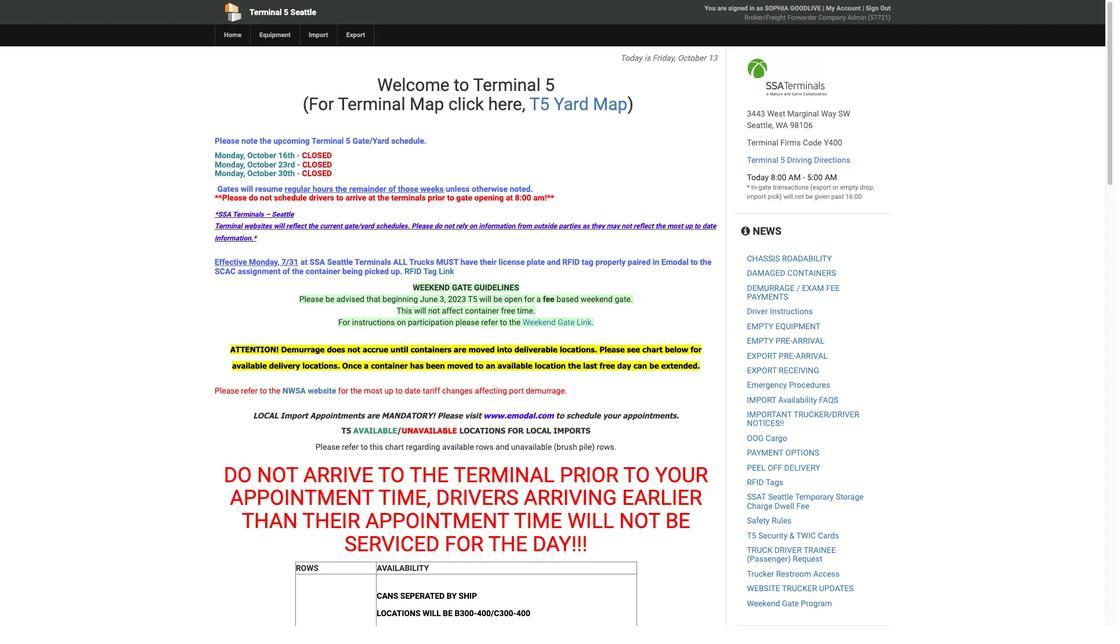 Task type: describe. For each thing, give the bounding box(es) containing it.
0 horizontal spatial chart
[[385, 443, 404, 452]]

schedule inside local import appointments are mandatory! please visit www.emodal.com to schedule your appointments. t5 available / unavailable locations for local imports
[[566, 411, 601, 421]]

truck driver trainee (passenger) request link
[[747, 546, 836, 564]]

ship
[[459, 592, 477, 601]]

october down note
[[247, 151, 276, 160]]

will down 'guidelines'
[[480, 295, 492, 304]]

today for today is friday, october 13
[[621, 53, 642, 63]]

license
[[499, 258, 525, 267]]

fee
[[826, 284, 840, 293]]

to inside *ssa terminals – seattle terminal websites will reflect the current gate/yard schedules. please do not rely on information from outside parties as they may not reflect the most up to date information.*
[[695, 223, 701, 231]]

gate
[[452, 283, 472, 292]]

click
[[449, 94, 484, 114]]

do inside gates will resume regular hours the remainder of those weeks unless otherwise noted. **please do not schedule drivers to arrive at the terminals prior to gate opening at 8:00 am!**
[[249, 193, 258, 203]]

here,
[[488, 94, 526, 114]]

are inside you are signed in as sophia goodlive | my account | sign out broker/freight forwarder company admin (57721)
[[717, 5, 727, 12]]

be left advised
[[326, 295, 334, 304]]

2 horizontal spatial available
[[498, 362, 533, 371]]

.
[[592, 318, 594, 327]]

the down once
[[350, 387, 362, 396]]

13
[[708, 53, 718, 63]]

nwsa website link
[[283, 387, 336, 396]]

and inside at ssa seattle terminals all trucks must have their license plate and rfid tag properly paired in emodal to the scac assignment of the container being picked up.
[[547, 258, 561, 267]]

rows
[[296, 564, 319, 573]]

storage
[[836, 493, 864, 502]]

1 vertical spatial locations.
[[302, 362, 340, 371]]

5 inside please note the upcoming terminal 5 gate/yard schedule. monday, october 16th - closed monday, october 23rd - closed monday, october 30th - closed
[[346, 136, 351, 146]]

2 horizontal spatial at
[[506, 193, 513, 203]]

to left "nwsa" in the bottom left of the page
[[260, 387, 267, 396]]

t5 inside local import appointments are mandatory! please visit www.emodal.com to schedule your appointments. t5 available / unavailable locations for local imports
[[342, 426, 351, 436]]

23rd
[[278, 160, 295, 169]]

3443
[[747, 109, 765, 118]]

0 vertical spatial local
[[253, 411, 278, 421]]

been
[[426, 362, 445, 371]]

schedule inside gates will resume regular hours the remainder of those weeks unless otherwise noted. **please do not schedule drivers to arrive at the terminals prior to gate opening at 8:00 am!**
[[274, 193, 307, 203]]

procedures
[[789, 381, 830, 390]]

terminal 5 seattle link
[[215, 0, 486, 24]]

terminal inside *ssa terminals – seattle terminal websites will reflect the current gate/yard schedules. please do not rely on information from outside parties as they may not reflect the most up to date information.*
[[215, 223, 242, 231]]

1 horizontal spatial locations.
[[560, 345, 597, 355]]

2 vertical spatial for
[[338, 387, 348, 396]]

www.emodal.com
[[484, 411, 554, 421]]

of inside at ssa seattle terminals all trucks must have their license plate and rfid tag properly paired in emodal to the scac assignment of the container being picked up.
[[283, 267, 290, 276]]

16th
[[278, 151, 295, 160]]

(for
[[303, 94, 334, 114]]

not right may
[[622, 223, 632, 231]]

seattle inside at ssa seattle terminals all trucks must have their license plate and rfid tag properly paired in emodal to the scac assignment of the container being picked up.
[[327, 258, 353, 267]]

extended.
[[661, 362, 700, 371]]

will inside do not arrive to the terminal prior to your appointment time, drivers arriving earlier than their appointment time will not be serviced for the day!!!
[[568, 510, 614, 534]]

to inside attention! demurrage does not accrue until containers are moved into deliverable locations. please see chart below for available delivery locations. once a container has been moved to an available location the last free day can be extended.
[[476, 362, 484, 371]]

please up "arrive"
[[316, 443, 340, 452]]

tags
[[766, 478, 784, 488]]

tag
[[424, 267, 437, 276]]

2 am from the left
[[825, 173, 837, 182]]

&
[[790, 531, 795, 541]]

seperated
[[400, 592, 445, 601]]

updates
[[819, 585, 854, 594]]

containers
[[411, 345, 452, 355]]

charge
[[747, 502, 773, 511]]

will down june
[[414, 306, 426, 316]]

to right prior
[[447, 193, 454, 203]]

please inside weekend gate guidelines please be advised that beginning june 3, 2023 t5 will be open for a fee based weekend gate. this will not affect container free time. for instructions on participation please refer to the weekend gate link .
[[299, 295, 324, 304]]

y400
[[824, 138, 843, 147]]

this
[[370, 443, 383, 452]]

in-
[[752, 184, 759, 192]]

2 reflect from the left
[[634, 223, 654, 231]]

400
[[517, 609, 531, 618]]

attention!
[[230, 345, 279, 355]]

driver
[[747, 307, 768, 317]]

t5 inside weekend gate guidelines please be advised that beginning june 3, 2023 t5 will be open for a fee based weekend gate. this will not affect container free time. for instructions on participation please refer to the weekend gate link .
[[468, 295, 478, 304]]

as inside you are signed in as sophia goodlive | my account | sign out broker/freight forwarder company admin (57721)
[[757, 5, 763, 12]]

port
[[509, 387, 524, 396]]

0 horizontal spatial not
[[257, 464, 298, 488]]

please inside *ssa terminals – seattle terminal websites will reflect the current gate/yard schedules. please do not rely on information from outside parties as they may not reflect the most up to date information.*
[[412, 223, 433, 231]]

terminal 5 driving directions
[[747, 156, 851, 165]]

import
[[747, 193, 766, 201]]

the right emodal at the right top
[[700, 258, 712, 267]]

remainder
[[349, 184, 387, 194]]

gates will resume regular hours the remainder of those weeks unless otherwise noted. **please do not schedule drivers to arrive at the terminals prior to gate opening at 8:00 am!**
[[215, 184, 554, 203]]

- right 30th
[[297, 169, 300, 178]]

emergency procedures link
[[747, 381, 830, 390]]

info circle image
[[741, 226, 750, 237]]

seattle,
[[747, 121, 774, 130]]

1 vertical spatial moved
[[447, 362, 473, 371]]

the left "nwsa" in the bottom left of the page
[[269, 387, 280, 396]]

information.*
[[215, 234, 256, 242]]

5:00
[[807, 173, 823, 182]]

sign
[[866, 5, 879, 12]]

terminal inside please note the upcoming terminal 5 gate/yard schedule. monday, october 16th - closed monday, october 23rd - closed monday, october 30th - closed
[[312, 136, 344, 146]]

locations will be b300-400/c300-400
[[377, 609, 531, 618]]

t5 inside welcome to terminal 5 (for terminal map click here, t5 yard map )
[[530, 94, 550, 114]]

/ inside local import appointments are mandatory! please visit www.emodal.com to schedule your appointments. t5 available / unavailable locations for local imports
[[397, 426, 402, 436]]

0 horizontal spatial the
[[410, 464, 449, 488]]

be inside attention! demurrage does not accrue until containers are moved into deliverable locations. please see chart below for available delivery locations. once a container has been moved to an available location the last free day can be extended.
[[650, 362, 659, 371]]

goodlive
[[790, 5, 821, 12]]

gate inside gates will resume regular hours the remainder of those weeks unless otherwise noted. **please do not schedule drivers to arrive at the terminals prior to gate opening at 8:00 am!**
[[456, 193, 473, 203]]

signed
[[728, 5, 748, 12]]

october up resume
[[247, 169, 276, 178]]

at inside at ssa seattle terminals all trucks must have their license plate and rfid tag properly paired in emodal to the scac assignment of the container being picked up.
[[301, 258, 308, 267]]

1 empty from the top
[[747, 322, 774, 331]]

gate inside chassis roadability damaged containers demurrage / exam fee payments driver instructions empty equipment empty pre-arrival export pre-arrival export receiving emergency procedures import availability faqs important trucker/driver notices!! oog cargo payment options peel off delivery rfid tags ssat seattle temporary storage charge dwell fee safety rules t5 security & twic cards truck driver trainee (passenger) request trucker restroom access website trucker updates weekend gate program
[[782, 599, 799, 609]]

is
[[644, 53, 651, 63]]

1 horizontal spatial available
[[442, 443, 474, 452]]

please refer to the nwsa website for the most up to date tariff changes affecting port demurrage.
[[215, 387, 567, 396]]

outside
[[534, 223, 557, 231]]

terminal
[[454, 464, 555, 488]]

- right the 16th
[[297, 151, 300, 160]]

1 vertical spatial not
[[619, 510, 660, 534]]

weekend inside chassis roadability damaged containers demurrage / exam fee payments driver instructions empty equipment empty pre-arrival export pre-arrival export receiving emergency procedures import availability faqs important trucker/driver notices!! oog cargo payment options peel off delivery rfid tags ssat seattle temporary storage charge dwell fee safety rules t5 security & twic cards truck driver trainee (passenger) request trucker restroom access website trucker updates weekend gate program
[[747, 599, 780, 609]]

to inside local import appointments are mandatory! please visit www.emodal.com to schedule your appointments. t5 available / unavailable locations for local imports
[[556, 411, 564, 421]]

delivery
[[784, 464, 820, 473]]

gate/yard
[[353, 136, 389, 146]]

twic
[[797, 531, 816, 541]]

your
[[603, 411, 621, 421]]

resume
[[255, 184, 283, 194]]

tag
[[582, 258, 594, 267]]

98106
[[790, 121, 813, 130]]

1 vertical spatial date
[[405, 387, 421, 396]]

imports
[[554, 426, 591, 436]]

to left arrive on the left
[[336, 193, 344, 203]]

5 left driving
[[781, 156, 785, 165]]

note
[[241, 136, 258, 146]]

*ssa terminals – seattle terminal websites will reflect the current gate/yard schedules. please do not rely on information from outside parties as they may not reflect the most up to date information.*
[[215, 211, 716, 242]]

information
[[479, 223, 515, 231]]

security
[[759, 531, 788, 541]]

please down attention!
[[215, 387, 239, 396]]

- inside today                                                                                                                                                                                                                                                                                                                                                                                                                                                                                                                                                                                                                                                                                                           8:00 am - 5:00 am * in-gate transactions (export or empty drop, import pick) will not be given past 16:00
[[803, 173, 805, 182]]

7/31
[[282, 258, 299, 267]]

not inside weekend gate guidelines please be advised that beginning june 3, 2023 t5 will be open for a fee based weekend gate. this will not affect container free time. for instructions on participation please refer to the weekend gate link .
[[428, 306, 440, 316]]

today is friday, october 13
[[621, 53, 718, 63]]

3443 west marginal way sw seattle, wa 98106
[[747, 109, 851, 130]]

unavailable
[[402, 426, 457, 436]]

free inside attention! demurrage does not accrue until containers are moved into deliverable locations. please see chart below for available delivery locations. once a container has been moved to an available location the last free day can be extended.
[[600, 362, 615, 371]]

request
[[793, 555, 823, 564]]

gate inside today                                                                                                                                                                                                                                                                                                                                                                                                                                                                                                                                                                                                                                                                                                           8:00 am - 5:00 am * in-gate transactions (export or empty drop, import pick) will not be given past 16:00
[[759, 184, 771, 192]]

the up emodal at the right top
[[656, 223, 666, 231]]

west
[[767, 109, 786, 118]]

trucker
[[747, 570, 774, 579]]

1 vertical spatial arrival
[[796, 351, 828, 361]]

equipment link
[[250, 24, 299, 46]]

- right 23rd at left
[[297, 160, 300, 169]]

empty pre-arrival link
[[747, 337, 825, 346]]

the inside attention! demurrage does not accrue until containers are moved into deliverable locations. please see chart below for available delivery locations. once a container has been moved to an available location the last free day can be extended.
[[568, 362, 581, 371]]

damaged
[[747, 269, 786, 278]]

0 horizontal spatial available
[[232, 362, 267, 371]]

a inside attention! demurrage does not accrue until containers are moved into deliverable locations. please see chart below for available delivery locations. once a container has been moved to an available location the last free day can be extended.
[[364, 362, 369, 371]]

2 closed from the top
[[302, 160, 332, 169]]

must
[[436, 258, 459, 267]]

1 vertical spatial the
[[488, 533, 528, 557]]

visit
[[465, 411, 481, 421]]

terminals inside *ssa terminals – seattle terminal websites will reflect the current gate/yard schedules. please do not rely on information from outside parties as they may not reflect the most up to date information.*
[[233, 211, 264, 219]]

are inside local import appointments are mandatory! please visit www.emodal.com to schedule your appointments. t5 available / unavailable locations for local imports
[[367, 411, 380, 421]]

/ inside chassis roadability damaged containers demurrage / exam fee payments driver instructions empty equipment empty pre-arrival export pre-arrival export receiving emergency procedures import availability faqs important trucker/driver notices!! oog cargo payment options peel off delivery rfid tags ssat seattle temporary storage charge dwell fee safety rules t5 security & twic cards truck driver trainee (passenger) request trucker restroom access website trucker updates weekend gate program
[[797, 284, 800, 293]]

october left 23rd at left
[[247, 160, 276, 169]]

chart inside attention! demurrage does not accrue until containers are moved into deliverable locations. please see chart below for available delivery locations. once a container has been moved to an available location the last free day can be extended.
[[643, 345, 663, 355]]

0 vertical spatial moved
[[469, 345, 495, 355]]

3 closed from the top
[[302, 169, 332, 178]]

affect
[[442, 306, 463, 316]]

out
[[881, 5, 891, 12]]

1 export from the top
[[747, 351, 777, 361]]

payments
[[747, 292, 788, 302]]

up inside *ssa terminals – seattle terminal websites will reflect the current gate/yard schedules. please do not rely on information from outside parties as they may not reflect the most up to date information.*
[[685, 223, 693, 231]]

not inside attention! demurrage does not accrue until containers are moved into deliverable locations. please see chart below for available delivery locations. once a container has been moved to an available location the last free day can be extended.
[[347, 345, 360, 355]]

not inside today                                                                                                                                                                                                                                                                                                                                                                                                                                                                                                                                                                                                                                                                                                           8:00 am - 5:00 am * in-gate transactions (export or empty drop, import pick) will not be given past 16:00
[[795, 193, 804, 201]]

0 horizontal spatial be
[[443, 609, 453, 618]]

1 vertical spatial up
[[385, 387, 394, 396]]

from
[[517, 223, 532, 231]]

account
[[837, 5, 861, 12]]

do not arrive to the terminal prior to your appointment time, drivers arriving earlier than their appointment time will not be serviced for the day!!!
[[224, 464, 708, 557]]

arrive
[[346, 193, 366, 203]]

affecting
[[475, 387, 507, 396]]

0 horizontal spatial locations
[[377, 609, 421, 618]]

important
[[747, 410, 792, 420]]

to up 'mandatory!'
[[396, 387, 403, 396]]

news
[[750, 225, 782, 237]]

pile)
[[579, 443, 595, 452]]

attention! demurrage does not accrue until containers are moved into deliverable locations. please see chart below for available delivery locations. once a container has been moved to an available location the last free day can be extended.
[[230, 345, 702, 371]]

8:00 inside today                                                                                                                                                                                                                                                                                                                                                                                                                                                                                                                                                                                                                                                                                                           8:00 am - 5:00 am * in-gate transactions (export or empty drop, import pick) will not be given past 16:00
[[771, 173, 787, 182]]

website trucker updates link
[[747, 585, 854, 594]]

opening
[[475, 193, 504, 203]]

1 reflect from the left
[[286, 223, 306, 231]]

as inside *ssa terminals – seattle terminal websites will reflect the current gate/yard schedules. please do not rely on information from outside parties as they may not reflect the most up to date information.*
[[583, 223, 590, 231]]

container inside attention! demurrage does not accrue until containers are moved into deliverable locations. please see chart below for available delivery locations. once a container has been moved to an available location the last free day can be extended.
[[371, 362, 408, 371]]

*ssa
[[215, 211, 231, 219]]

website
[[308, 387, 336, 396]]

demurrage
[[281, 345, 325, 355]]

1 am from the left
[[789, 173, 801, 182]]



Task type: vqa. For each thing, say whether or not it's contained in the screenshot.
topmost Any
no



Task type: locate. For each thing, give the bounding box(es) containing it.
participation
[[408, 318, 454, 327]]

locations down the cans
[[377, 609, 421, 618]]

please note the upcoming terminal 5 gate/yard schedule. monday, october 16th - closed monday, october 23rd - closed monday, october 30th - closed
[[215, 136, 427, 178]]

1 horizontal spatial link
[[577, 318, 592, 327]]

0 vertical spatial 8:00
[[771, 173, 787, 182]]

1 vertical spatial pre-
[[779, 351, 796, 361]]

5
[[284, 8, 289, 17], [545, 75, 555, 95], [346, 136, 351, 146], [781, 156, 785, 165]]

into
[[497, 345, 512, 355]]

1 vertical spatial import
[[281, 411, 308, 421]]

free inside weekend gate guidelines please be advised that beginning june 3, 2023 t5 will be open for a fee based weekend gate. this will not affect container free time. for instructions on participation please refer to the weekend gate link .
[[501, 306, 515, 316]]

0 vertical spatial empty
[[747, 322, 774, 331]]

at ssa seattle terminals all trucks must have their license plate and rfid tag properly paired in emodal to the scac assignment of the container being picked up.
[[215, 258, 712, 276]]

0 horizontal spatial 8:00
[[515, 193, 531, 203]]

roadability
[[782, 254, 832, 263]]

1 horizontal spatial up
[[685, 223, 693, 231]]

weeks
[[421, 184, 444, 194]]

1 vertical spatial today
[[747, 173, 769, 182]]

1 horizontal spatial be
[[666, 510, 691, 534]]

0 horizontal spatial refer
[[241, 387, 258, 396]]

5 left gate/yard
[[346, 136, 351, 146]]

not inside gates will resume regular hours the remainder of those weeks unless otherwise noted. **please do not schedule drivers to arrive at the terminals prior to gate opening at 8:00 am!**
[[260, 193, 272, 203]]

0 vertical spatial will
[[568, 510, 614, 534]]

the left current
[[308, 223, 318, 231]]

0 vertical spatial link
[[439, 267, 454, 276]]

0 vertical spatial most
[[667, 223, 683, 231]]

1 vertical spatial locations
[[377, 609, 421, 618]]

1 vertical spatial local
[[526, 426, 551, 436]]

2 | from the left
[[863, 5, 864, 12]]

monday,
[[215, 151, 245, 160], [215, 160, 245, 169], [215, 169, 245, 178], [249, 258, 280, 267]]

| left sign
[[863, 5, 864, 12]]

on inside *ssa terminals – seattle terminal websites will reflect the current gate/yard schedules. please do not rely on information from outside parties as they may not reflect the most up to date information.*
[[469, 223, 477, 231]]

the inside please note the upcoming terminal 5 gate/yard schedule. monday, october 16th - closed monday, october 23rd - closed monday, october 30th - closed
[[260, 136, 271, 146]]

1 horizontal spatial refer
[[342, 443, 359, 452]]

am up or
[[825, 173, 837, 182]]

the right hours
[[335, 184, 347, 194]]

locations
[[459, 426, 506, 436], [377, 609, 421, 618]]

seattle inside chassis roadability damaged containers demurrage / exam fee payments driver instructions empty equipment empty pre-arrival export pre-arrival export receiving emergency procedures import availability faqs important trucker/driver notices!! oog cargo payment options peel off delivery rfid tags ssat seattle temporary storage charge dwell fee safety rules t5 security & twic cards truck driver trainee (passenger) request trucker restroom access website trucker updates weekend gate program
[[768, 493, 793, 502]]

they
[[592, 223, 605, 231]]

import down "nwsa" in the bottom left of the page
[[281, 411, 308, 421]]

most inside *ssa terminals – seattle terminal websites will reflect the current gate/yard schedules. please do not rely on information from outside parties as they may not reflect the most up to date information.*
[[667, 223, 683, 231]]

gate left opening
[[456, 193, 473, 203]]

not
[[257, 464, 298, 488], [619, 510, 660, 534]]

0 horizontal spatial schedule
[[274, 193, 307, 203]]

t5 down safety
[[747, 531, 757, 541]]

container inside at ssa seattle terminals all trucks must have their license plate and rfid tag properly paired in emodal to the scac assignment of the container being picked up.
[[306, 267, 340, 276]]

please right schedules.
[[412, 223, 433, 231]]

0 vertical spatial chart
[[643, 345, 663, 355]]

to left an
[[476, 362, 484, 371]]

on right rely
[[469, 223, 477, 231]]

available down attention!
[[232, 362, 267, 371]]

1 closed from the top
[[302, 151, 332, 160]]

rfid inside chassis roadability damaged containers demurrage / exam fee payments driver instructions empty equipment empty pre-arrival export pre-arrival export receiving emergency procedures import availability faqs important trucker/driver notices!! oog cargo payment options peel off delivery rfid tags ssat seattle temporary storage charge dwell fee safety rules t5 security & twic cards truck driver trainee (passenger) request trucker restroom access website trucker updates weekend gate program
[[747, 478, 764, 488]]

0 vertical spatial as
[[757, 5, 763, 12]]

1 horizontal spatial and
[[547, 258, 561, 267]]

1 horizontal spatial import
[[309, 31, 328, 39]]

date inside *ssa terminals – seattle terminal websites will reflect the current gate/yard schedules. please do not rely on information from outside parties as they may not reflect the most up to date information.*
[[702, 223, 716, 231]]

cans seperated by ship
[[377, 592, 477, 601]]

nwsa
[[283, 387, 306, 396]]

for inside weekend gate guidelines please be advised that beginning june 3, 2023 t5 will be open for a fee based weekend gate. this will not affect container free time. for instructions on participation please refer to the weekend gate link .
[[524, 295, 535, 304]]

schedule down 30th
[[274, 193, 307, 203]]

/ left exam
[[797, 284, 800, 293]]

available
[[353, 426, 397, 436]]

2 vertical spatial container
[[371, 362, 408, 371]]

1 vertical spatial on
[[397, 318, 406, 327]]

for inside local import appointments are mandatory! please visit www.emodal.com to schedule your appointments. t5 available / unavailable locations for local imports
[[508, 426, 524, 436]]

0 horizontal spatial a
[[364, 362, 369, 371]]

today left is
[[621, 53, 642, 63]]

0 vertical spatial do
[[249, 193, 258, 203]]

8:00 inside gates will resume regular hours the remainder of those weeks unless otherwise noted. **please do not schedule drivers to arrive at the terminals prior to gate opening at 8:00 am!**
[[515, 193, 531, 203]]

1 vertical spatial link
[[577, 318, 592, 327]]

will down cans seperated by ship
[[423, 609, 441, 618]]

0 horizontal spatial up
[[385, 387, 394, 396]]

to right emodal at the right top
[[691, 258, 698, 267]]

0 vertical spatial and
[[547, 258, 561, 267]]

to inside at ssa seattle terminals all trucks must have their license plate and rfid tag properly paired in emodal to the scac assignment of the container being picked up.
[[691, 258, 698, 267]]

most up available
[[364, 387, 383, 396]]

1 horizontal spatial at
[[368, 193, 376, 203]]

1 vertical spatial schedule
[[566, 411, 601, 421]]

in inside you are signed in as sophia goodlive | my account | sign out broker/freight forwarder company admin (57721)
[[750, 5, 755, 12]]

location
[[535, 362, 566, 371]]

b300-
[[455, 609, 477, 618]]

/ down 'mandatory!'
[[397, 426, 402, 436]]

www.emodal.com link
[[484, 411, 554, 421]]

refer left this
[[342, 443, 359, 452]]

paired
[[628, 258, 651, 267]]

gate up the import
[[759, 184, 771, 192]]

1 vertical spatial a
[[364, 362, 369, 371]]

0 vertical spatial be
[[666, 510, 691, 534]]

for right website
[[338, 387, 348, 396]]

export link
[[337, 24, 374, 46]]

today inside today                                                                                                                                                                                                                                                                                                                                                                                                                                                                                                                                                                                                                                                                                                           8:00 am - 5:00 am * in-gate transactions (export or empty drop, import pick) will not be given past 16:00
[[747, 173, 769, 182]]

container up 'please'
[[465, 306, 499, 316]]

to inside weekend gate guidelines please be advised that beginning june 3, 2023 t5 will be open for a fee based weekend gate. this will not affect container free time. for instructions on participation please refer to the weekend gate link .
[[500, 318, 507, 327]]

demurrage
[[747, 284, 795, 293]]

1 vertical spatial most
[[364, 387, 383, 396]]

trainee
[[804, 546, 836, 555]]

rfid left tag
[[563, 258, 580, 267]]

to inside welcome to terminal 5 (for terminal map click here, t5 yard map )
[[454, 75, 469, 95]]

–
[[266, 211, 270, 219]]

chart right this
[[385, 443, 404, 452]]

please
[[456, 318, 479, 327]]

weekend
[[581, 295, 613, 304]]

map left click
[[410, 94, 444, 114]]

1 horizontal spatial are
[[454, 345, 466, 355]]

gate/yard
[[344, 223, 374, 231]]

closed
[[302, 151, 332, 160], [302, 160, 332, 169], [302, 169, 332, 178]]

terminal 5 seattle
[[250, 8, 316, 17]]

1 vertical spatial of
[[283, 267, 290, 276]]

t5 right 2023
[[468, 295, 478, 304]]

0 horizontal spatial today
[[621, 53, 642, 63]]

serviced
[[345, 533, 440, 557]]

a right once
[[364, 362, 369, 371]]

1 map from the left
[[410, 94, 444, 114]]

0 vertical spatial gate
[[558, 318, 575, 327]]

container inside weekend gate guidelines please be advised that beginning june 3, 2023 t5 will be open for a fee based weekend gate. this will not affect container free time. for instructions on participation please refer to the weekend gate link .
[[465, 306, 499, 316]]

free down open
[[501, 306, 515, 316]]

2 to from the left
[[624, 464, 650, 488]]

my account link
[[826, 5, 861, 12]]

in inside at ssa seattle terminals all trucks must have their license plate and rfid tag properly paired in emodal to the scac assignment of the container being picked up.
[[653, 258, 660, 267]]

will inside gates will resume regular hours the remainder of those weeks unless otherwise noted. **please do not schedule drivers to arrive at the terminals prior to gate opening at 8:00 am!**
[[241, 184, 253, 194]]

please left visit
[[438, 411, 463, 421]]

link down the weekend
[[577, 318, 592, 327]]

locations inside local import appointments are mandatory! please visit www.emodal.com to schedule your appointments. t5 available / unavailable locations for local imports
[[459, 426, 506, 436]]

2 horizontal spatial rfid
[[747, 478, 764, 488]]

appointments.
[[623, 411, 679, 421]]

be down your
[[666, 510, 691, 534]]

1 horizontal spatial as
[[757, 5, 763, 12]]

0 horizontal spatial in
[[653, 258, 660, 267]]

demurrage.
[[526, 387, 567, 396]]

1 horizontal spatial gate
[[759, 184, 771, 192]]

(export
[[811, 184, 831, 192]]

0 vertical spatial pre-
[[776, 337, 793, 346]]

be inside today                                                                                                                                                                                                                                                                                                                                                                                                                                                                                                                                                                                                                                                                                                           8:00 am - 5:00 am * in-gate transactions (export or empty drop, import pick) will not be given past 16:00
[[806, 193, 813, 201]]

the left "terminals"
[[378, 193, 389, 203]]

0 horizontal spatial /
[[397, 426, 402, 436]]

will down transactions
[[784, 193, 793, 201]]

1 vertical spatial terminals
[[355, 258, 391, 267]]

terminal inside "link"
[[250, 8, 282, 17]]

please inside local import appointments are mandatory! please visit www.emodal.com to schedule your appointments. t5 available / unavailable locations for local imports
[[438, 411, 463, 421]]

0 vertical spatial export
[[747, 351, 777, 361]]

refer for please refer to this chart regarding available rows and unavailable (brush pile) rows.
[[342, 443, 359, 452]]

5 inside welcome to terminal 5 (for terminal map click here, t5 yard map )
[[545, 75, 555, 95]]

gate
[[558, 318, 575, 327], [782, 599, 799, 609]]

pre-
[[776, 337, 793, 346], [779, 351, 796, 361]]

at right opening
[[506, 193, 513, 203]]

rfid inside at ssa seattle terminals all trucks must have their license plate and rfid tag properly paired in emodal to the scac assignment of the container being picked up.
[[563, 258, 580, 267]]

plate
[[527, 258, 545, 267]]

schedule up imports
[[566, 411, 601, 421]]

0 vertical spatial locations.
[[560, 345, 597, 355]]

0 horizontal spatial most
[[364, 387, 383, 396]]

-
[[297, 151, 300, 160], [297, 160, 300, 169], [297, 169, 300, 178], [803, 173, 805, 182]]

cards
[[818, 531, 839, 541]]

0 horizontal spatial locations.
[[302, 362, 340, 371]]

seattle inside *ssa terminals – seattle terminal websites will reflect the current gate/yard schedules. please do not rely on information from outside parties as they may not reflect the most up to date information.*
[[272, 211, 294, 219]]

0 vertical spatial arrival
[[793, 337, 825, 346]]

driving
[[787, 156, 812, 165]]

0 vertical spatial free
[[501, 306, 515, 316]]

1 horizontal spatial to
[[624, 464, 650, 488]]

rfid right up.
[[404, 267, 422, 276]]

1 vertical spatial and
[[496, 443, 509, 452]]

link
[[439, 267, 454, 276], [577, 318, 592, 327]]

seattle right –
[[272, 211, 294, 219]]

0 horizontal spatial do
[[249, 193, 258, 203]]

0 vertical spatial gate
[[759, 184, 771, 192]]

hours
[[313, 184, 333, 194]]

0 vertical spatial of
[[389, 184, 396, 194]]

gate
[[759, 184, 771, 192], [456, 193, 473, 203]]

t5 inside chassis roadability damaged containers demurrage / exam fee payments driver instructions empty equipment empty pre-arrival export pre-arrival export receiving emergency procedures import availability faqs important trucker/driver notices!! oog cargo payment options peel off delivery rfid tags ssat seattle temporary storage charge dwell fee safety rules t5 security & twic cards truck driver trainee (passenger) request trucker restroom access website trucker updates weekend gate program
[[747, 531, 757, 541]]

1 vertical spatial do
[[435, 223, 442, 231]]

empty down 'empty equipment' link
[[747, 337, 774, 346]]

terminal 5 seattle image
[[747, 58, 828, 96]]

- left 5:00
[[803, 173, 805, 182]]

you are signed in as sophia goodlive | my account | sign out broker/freight forwarder company admin (57721)
[[705, 5, 891, 21]]

rely
[[456, 223, 468, 231]]

0 vertical spatial for
[[524, 295, 535, 304]]

peel off delivery link
[[747, 464, 820, 473]]

to down this
[[378, 464, 405, 488]]

do inside *ssa terminals – seattle terminal websites will reflect the current gate/yard schedules. please do not rely on information from outside parties as they may not reflect the most up to date information.*
[[435, 223, 442, 231]]

container left being
[[306, 267, 340, 276]]

picked
[[365, 267, 389, 276]]

until
[[391, 345, 408, 355]]

local up the unavailable
[[526, 426, 551, 436]]

0 horizontal spatial at
[[301, 258, 308, 267]]

not left rely
[[444, 223, 454, 231]]

today                                                                                                                                                                                                                                                                                                                                                                                                                                                                                                                                                                                                                                                                                                           8:00 am - 5:00 am * in-gate transactions (export or empty drop, import pick) will not be given past 16:00
[[747, 173, 874, 201]]

1 to from the left
[[378, 464, 405, 488]]

1 horizontal spatial /
[[797, 284, 800, 293]]

0 vertical spatial weekend
[[523, 318, 556, 327]]

at right arrive on the left
[[368, 193, 376, 203]]

1 horizontal spatial locations
[[459, 426, 506, 436]]

1 horizontal spatial local
[[526, 426, 551, 436]]

available down into
[[498, 362, 533, 371]]

trucker restroom access link
[[747, 570, 840, 579]]

be inside do not arrive to the terminal prior to your appointment time, drivers arriving earlier than their appointment time will not be serviced for the day!!!
[[666, 510, 691, 534]]

be down 'guidelines'
[[494, 295, 502, 304]]

for up time.
[[524, 295, 535, 304]]

refer inside weekend gate guidelines please be advised that beginning june 3, 2023 t5 will be open for a fee based weekend gate. this will not affect container free time. for instructions on participation please refer to the weekend gate link .
[[481, 318, 498, 327]]

0 vertical spatial container
[[306, 267, 340, 276]]

1 horizontal spatial weekend
[[747, 599, 780, 609]]

import
[[309, 31, 328, 39], [281, 411, 308, 421]]

your
[[655, 464, 708, 488]]

weekend down time.
[[523, 318, 556, 327]]

the left 'ssa'
[[292, 267, 304, 276]]

time,
[[379, 487, 431, 511]]

prior
[[428, 193, 445, 203]]

moved
[[469, 345, 495, 355], [447, 362, 473, 371]]

chassis
[[747, 254, 780, 263]]

0 vertical spatial import
[[309, 31, 328, 39]]

to down open
[[500, 318, 507, 327]]

8:00 left am!**
[[515, 193, 531, 203]]

1 horizontal spatial a
[[537, 295, 541, 304]]

chart
[[643, 345, 663, 355], [385, 443, 404, 452]]

does
[[327, 345, 345, 355]]

1 vertical spatial gate
[[782, 599, 799, 609]]

this
[[397, 306, 412, 316]]

2 empty from the top
[[747, 337, 774, 346]]

1 horizontal spatial free
[[600, 362, 615, 371]]

seattle
[[291, 8, 316, 17], [272, 211, 294, 219], [327, 258, 353, 267], [768, 493, 793, 502]]

for down www.emodal.com link
[[508, 426, 524, 436]]

rfid down peel
[[747, 478, 764, 488]]

2 horizontal spatial refer
[[481, 318, 498, 327]]

arrival up receiving
[[796, 351, 828, 361]]

5 inside "link"
[[284, 8, 289, 17]]

please refer to this chart regarding available rows and unavailable (brush pile) rows.
[[316, 443, 617, 452]]

welcome to terminal 5 (for terminal map click here, t5 yard map )
[[299, 75, 634, 114]]

0 horizontal spatial rfid
[[404, 267, 422, 276]]

assignment
[[238, 267, 281, 276]]

to up imports
[[556, 411, 564, 421]]

1 horizontal spatial not
[[619, 510, 660, 534]]

for inside do not arrive to the terminal prior to your appointment time, drivers arriving earlier than their appointment time will not be serviced for the day!!!
[[445, 533, 484, 557]]

0 vertical spatial are
[[717, 5, 727, 12]]

1 vertical spatial weekend
[[747, 599, 780, 609]]

local down delivery
[[253, 411, 278, 421]]

and right plate
[[547, 258, 561, 267]]

once
[[342, 362, 362, 371]]

are up available
[[367, 411, 380, 421]]

website
[[747, 585, 780, 594]]

up
[[685, 223, 693, 231], [385, 387, 394, 396]]

will inside today                                                                                                                                                                                                                                                                                                                                                                                                                                                                                                                                                                                                                                                                                                           8:00 am - 5:00 am * in-gate transactions (export or empty drop, import pick) will not be given past 16:00
[[784, 193, 793, 201]]

gate inside weekend gate guidelines please be advised that beginning june 3, 2023 t5 will be open for a fee based weekend gate. this will not affect container free time. for instructions on participation please refer to the weekend gate link .
[[558, 318, 575, 327]]

1 vertical spatial free
[[600, 362, 615, 371]]

0 vertical spatial refer
[[481, 318, 498, 327]]

0 horizontal spatial for
[[445, 533, 484, 557]]

0 vertical spatial /
[[797, 284, 800, 293]]

for
[[524, 295, 535, 304], [691, 345, 702, 355], [338, 387, 348, 396]]

will inside *ssa terminals – seattle terminal websites will reflect the current gate/yard schedules. please do not rely on information from outside parties as they may not reflect the most up to date information.*
[[274, 223, 284, 231]]

to left info circle image
[[695, 223, 701, 231]]

yard
[[554, 94, 589, 114]]

up up emodal at the right top
[[685, 223, 693, 231]]

for right 'below'
[[691, 345, 702, 355]]

import inside local import appointments are mandatory! please visit www.emodal.com to schedule your appointments. t5 available / unavailable locations for local imports
[[281, 411, 308, 421]]

2 export from the top
[[747, 366, 777, 375]]

on inside weekend gate guidelines please be advised that beginning june 3, 2023 t5 will be open for a fee based weekend gate. this will not affect container free time. for instructions on participation please refer to the weekend gate link .
[[397, 318, 406, 327]]

0 horizontal spatial will
[[423, 609, 441, 618]]

are right you
[[717, 5, 727, 12]]

am!**
[[533, 193, 554, 203]]

of inside gates will resume regular hours the remainder of those weeks unless otherwise noted. **please do not schedule drivers to arrive at the terminals prior to gate opening at 8:00 am!**
[[389, 184, 396, 194]]

as left they
[[583, 223, 590, 231]]

pre- down 'empty equipment' link
[[776, 337, 793, 346]]

1 horizontal spatial reflect
[[634, 223, 654, 231]]

t5 left yard
[[530, 94, 550, 114]]

today up in-
[[747, 173, 769, 182]]

terminals inside at ssa seattle terminals all trucks must have their license plate and rfid tag properly paired in emodal to the scac assignment of the container being picked up.
[[355, 258, 391, 267]]

0 vertical spatial today
[[621, 53, 642, 63]]

the inside weekend gate guidelines please be advised that beginning june 3, 2023 t5 will be open for a fee based weekend gate. this will not affect container free time. for instructions on participation please refer to the weekend gate link .
[[509, 318, 521, 327]]

1 vertical spatial for
[[445, 533, 484, 557]]

0 horizontal spatial import
[[281, 411, 308, 421]]

restroom
[[776, 570, 811, 579]]

seattle inside terminal 5 seattle "link"
[[291, 8, 316, 17]]

a inside weekend gate guidelines please be advised that beginning june 3, 2023 t5 will be open for a fee based weekend gate. this will not affect container free time. for instructions on participation please refer to the weekend gate link .
[[537, 295, 541, 304]]

1 horizontal spatial for
[[524, 295, 535, 304]]

please inside attention! demurrage does not accrue until containers are moved into deliverable locations. please see chart below for available delivery locations. once a container has been moved to an available location the last free day can be extended.
[[600, 345, 625, 355]]

the down time.
[[509, 318, 521, 327]]

will right gates
[[241, 184, 253, 194]]

on down this
[[397, 318, 406, 327]]

weekend inside weekend gate guidelines please be advised that beginning june 3, 2023 t5 will be open for a fee based weekend gate. this will not affect container free time. for instructions on participation please refer to the weekend gate link .
[[523, 318, 556, 327]]

to right welcome
[[454, 75, 469, 95]]

(brush
[[554, 443, 577, 452]]

16:00
[[846, 193, 862, 201]]

for inside attention! demurrage does not accrue until containers are moved into deliverable locations. please see chart below for available delivery locations. once a container has been moved to an available location the last free day can be extended.
[[691, 345, 702, 355]]

2 map from the left
[[593, 94, 628, 114]]

of left those
[[389, 184, 396, 194]]

5 right here,
[[545, 75, 555, 95]]

(passenger)
[[747, 555, 791, 564]]

to left this
[[361, 443, 368, 452]]

link inside weekend gate guidelines please be advised that beginning june 3, 2023 t5 will be open for a fee based weekend gate. this will not affect container free time. for instructions on participation please refer to the weekend gate link .
[[577, 318, 592, 327]]

export up emergency
[[747, 366, 777, 375]]

equipment
[[776, 322, 821, 331]]

today for today                                                                                                                                                                                                                                                                                                                                                                                                                                                                                                                                                                                                                                                                                                           8:00 am - 5:00 am * in-gate transactions (export or empty drop, import pick) will not be given past 16:00
[[747, 173, 769, 182]]

0 vertical spatial for
[[508, 426, 524, 436]]

refer right 'please'
[[481, 318, 498, 327]]

0 horizontal spatial weekend
[[523, 318, 556, 327]]

terminals left all
[[355, 258, 391, 267]]

1 vertical spatial export
[[747, 366, 777, 375]]

reflect left current
[[286, 223, 306, 231]]

import left export link
[[309, 31, 328, 39]]

are inside attention! demurrage does not accrue until containers are moved into deliverable locations. please see chart below for available delivery locations. once a container has been moved to an available location the last free day can be extended.
[[454, 345, 466, 355]]

please inside please note the upcoming terminal 5 gate/yard schedule. monday, october 16th - closed monday, october 23rd - closed monday, october 30th - closed
[[215, 136, 239, 146]]

temporary
[[795, 493, 834, 502]]

am up transactions
[[789, 173, 801, 182]]

will right websites
[[274, 223, 284, 231]]

0 horizontal spatial and
[[496, 443, 509, 452]]

refer for please refer to the nwsa website for the most up to date tariff changes affecting port demurrage.
[[241, 387, 258, 396]]

those
[[398, 184, 419, 194]]

date left info circle image
[[702, 223, 716, 231]]

directions
[[814, 156, 851, 165]]

of right assignment
[[283, 267, 290, 276]]

weekend
[[413, 283, 450, 292]]

october left 13 at the top of page
[[678, 53, 706, 63]]

2 horizontal spatial are
[[717, 5, 727, 12]]

2 vertical spatial refer
[[342, 443, 359, 452]]

will down prior
[[568, 510, 614, 534]]

1 horizontal spatial schedule
[[566, 411, 601, 421]]

will
[[568, 510, 614, 534], [423, 609, 441, 618]]

than
[[242, 510, 298, 534]]

8:00 up transactions
[[771, 173, 787, 182]]

seattle right 'ssa'
[[327, 258, 353, 267]]

please left note
[[215, 136, 239, 146]]

a left fee
[[537, 295, 541, 304]]

gate.
[[615, 295, 633, 304]]

rows
[[476, 443, 494, 452]]

0 vertical spatial terminals
[[233, 211, 264, 219]]

to
[[378, 464, 405, 488], [624, 464, 650, 488]]

weekend down website
[[747, 599, 780, 609]]

their
[[303, 510, 360, 534]]

1 | from the left
[[823, 5, 824, 12]]

1 horizontal spatial for
[[508, 426, 524, 436]]

container
[[306, 267, 340, 276], [465, 306, 499, 316], [371, 362, 408, 371]]

emodal
[[662, 258, 689, 267]]

effective
[[215, 258, 247, 267]]

not up –
[[260, 193, 272, 203]]



